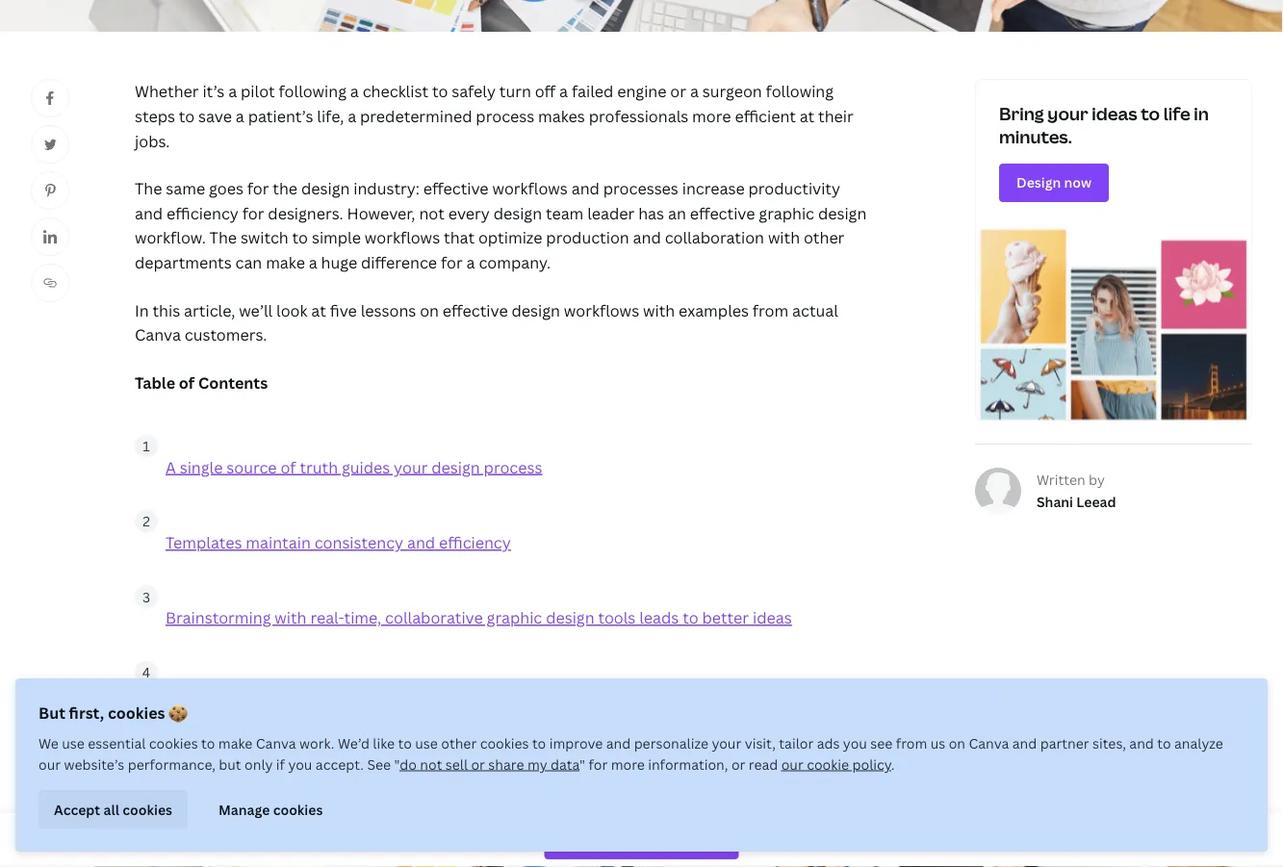 Task type: vqa. For each thing, say whether or not it's contained in the screenshot.
left other
yes



Task type: locate. For each thing, give the bounding box(es) containing it.
tools
[[598, 608, 636, 628]]

effective down company.
[[443, 300, 508, 320]]

1 a from the top
[[166, 457, 176, 477]]

1 horizontal spatial the
[[209, 227, 237, 248]]

for right "goes"
[[247, 178, 269, 199]]

2 following from the left
[[766, 81, 834, 102]]

0 vertical spatial your
[[1048, 102, 1088, 126]]

you right if
[[288, 755, 312, 773]]

1 horizontal spatial other
[[804, 227, 845, 248]]

at inside whether it's a pilot following a checklist to safely turn off a failed engine or a surgeon following steps to save a patient's life, a predetermined process makes professionals more efficient at their jobs.
[[800, 106, 815, 126]]

effective up "collaboration"
[[690, 203, 755, 223]]

canva right us
[[969, 734, 1009, 752]]

make
[[266, 252, 305, 273], [218, 734, 253, 752]]

1 horizontal spatial on
[[420, 300, 439, 320]]

to left life
[[1141, 102, 1160, 126]]

makes
[[538, 106, 585, 126], [251, 683, 297, 704], [347, 759, 394, 779]]

1 vertical spatial makes
[[251, 683, 297, 704]]

better
[[702, 608, 749, 628], [468, 759, 515, 779]]

1 vertical spatial at
[[311, 300, 326, 320]]

time,
[[344, 608, 381, 628]]

tailor
[[779, 734, 814, 752]]

1 horizontal spatial "
[[580, 755, 585, 773]]

0 horizontal spatial make
[[218, 734, 253, 752]]

our inside we use essential cookies to make canva work. we'd like to use other cookies to improve and personalize your visit, tailor ads you see from us on canva and partner sites, and to analyze our website's performance, but only if you accept. see "
[[39, 755, 61, 773]]

1 vertical spatial team
[[426, 759, 464, 779]]

2 vertical spatial with
[[275, 608, 307, 628]]

simple
[[312, 227, 361, 248]]

0 horizontal spatial use
[[62, 734, 85, 752]]

.
[[891, 755, 895, 773]]

2 a from the top
[[166, 683, 176, 704]]

workflows down "production"
[[564, 300, 639, 320]]

from inside we use essential cookies to make canva work. we'd like to use other cookies to improve and personalize your visit, tailor ads you see from us on canva and partner sites, and to analyze our website's performance, but only if you accept. see "
[[896, 734, 927, 752]]

this
[[153, 300, 180, 320]]

cookies down the feedback
[[273, 800, 323, 818]]

makes down like
[[347, 759, 394, 779]]

0 horizontal spatial team
[[426, 759, 464, 779]]

predetermined
[[360, 106, 472, 126]]

the inside the 'the same goes for the design industry: effective workflows and processes increase productivity and efficiency for designers. however, not every design team leader has an effective graphic design workflow. the switch to simple workflows that optimize production and collaboration with other departments can make a huge difference for a company.'
[[273, 178, 298, 199]]

and right sites,
[[1129, 734, 1154, 752]]

a left roadmap
[[166, 683, 176, 704]]

1 horizontal spatial makes
[[347, 759, 394, 779]]

templates
[[166, 532, 242, 553]]

on left "tasks"
[[370, 683, 389, 704]]

design left if
[[223, 759, 272, 779]]

company.
[[479, 252, 551, 273]]

written
[[1037, 471, 1085, 489]]

0 horizontal spatial our
[[39, 755, 61, 773]]

team right do
[[426, 759, 464, 779]]

a left single
[[166, 457, 176, 477]]

1 horizontal spatial team
[[546, 203, 584, 223]]

a single source of truth guides your design process link
[[166, 457, 542, 477]]

0 horizontal spatial ideas
[[753, 608, 792, 628]]

the
[[273, 178, 298, 199], [398, 759, 423, 779], [316, 834, 340, 855]]

0 vertical spatial team
[[546, 203, 584, 223]]

0 horizontal spatial the
[[135, 178, 162, 199]]

however,
[[347, 203, 415, 223]]

with left "examples"
[[643, 300, 675, 320]]

effective up the every
[[423, 178, 489, 199]]

see
[[870, 734, 893, 752]]

graphic down productivity
[[759, 203, 814, 223]]

1 vertical spatial better
[[468, 759, 515, 779]]

examples
[[679, 300, 749, 320]]

better right leads
[[702, 608, 749, 628]]

following up efficient
[[766, 81, 834, 102]]

workflows
[[492, 178, 568, 199], [365, 227, 440, 248], [564, 300, 639, 320]]

your inside 'bring your ideas to life in minutes.'
[[1048, 102, 1088, 126]]

guides
[[342, 457, 390, 477]]

other down productivity
[[804, 227, 845, 248]]

with left real-
[[275, 608, 307, 628]]

or left read
[[731, 755, 745, 773]]

0 vertical spatial better
[[702, 608, 749, 628]]

design up designers.
[[301, 178, 350, 199]]

workflow.
[[135, 227, 206, 248]]

1 vertical spatial you
[[288, 755, 312, 773]]

1 vertical spatial the
[[209, 227, 237, 248]]

to left save
[[179, 106, 195, 126]]

1 vertical spatial more
[[611, 755, 645, 773]]

design
[[301, 178, 350, 199], [493, 203, 542, 223], [818, 203, 867, 223], [512, 300, 560, 320], [432, 457, 480, 477], [546, 608, 594, 628], [223, 759, 272, 779], [416, 834, 464, 855]]

life
[[1164, 102, 1190, 126]]

to inside the 'the same goes for the design industry: effective workflows and processes increase productivity and efficiency for designers. however, not every design team leader has an effective graphic design workflow. the switch to simple workflows that optimize production and collaboration with other departments can make a huge difference for a company.'
[[292, 227, 308, 248]]

effective inside in this article, we'll look at five lessons on effective design workflows with examples from actual canva customers.
[[443, 300, 508, 320]]

more down "surgeon"
[[692, 106, 731, 126]]

canva up if
[[256, 734, 296, 752]]

other inside the 'the same goes for the design industry: effective workflows and processes increase productivity and efficiency for designers. however, not every design team leader has an effective graphic design workflow. the switch to simple workflows that optimize production and collaboration with other departments can make a huge difference for a company.'
[[804, 227, 845, 248]]

1 horizontal spatial your
[[712, 734, 741, 752]]

1 vertical spatial the
[[398, 759, 423, 779]]

design up optimize
[[493, 203, 542, 223]]

a right save
[[236, 106, 244, 126]]

team
[[546, 203, 584, 223], [426, 759, 464, 779]]

cookies up essential
[[108, 703, 165, 723]]

1 use from the left
[[62, 734, 85, 752]]

1 horizontal spatial the
[[316, 834, 340, 855]]

or
[[670, 81, 686, 102], [471, 755, 485, 773], [731, 755, 745, 773]]

1 vertical spatial effective
[[690, 203, 755, 223]]

0 horizontal spatial the
[[273, 178, 298, 199]]

1 our from the left
[[39, 755, 61, 773]]

my
[[527, 755, 547, 773]]

makes left progress in the left bottom of the page
[[251, 683, 297, 704]]

1 horizontal spatial at
[[800, 106, 815, 126]]

" right "see"
[[394, 755, 400, 773]]

1 vertical spatial graphic
[[487, 608, 542, 628]]

of
[[179, 372, 195, 393], [281, 457, 296, 477]]

1 " from the left
[[394, 755, 400, 773]]

that
[[444, 227, 475, 248]]

0 vertical spatial other
[[804, 227, 845, 248]]

at left their
[[800, 106, 815, 126]]

to right leads
[[683, 608, 698, 628]]

efficiency
[[167, 203, 239, 223], [439, 532, 511, 553]]

2 vertical spatial makes
[[347, 759, 394, 779]]

for down that
[[441, 252, 463, 273]]

0 horizontal spatial your
[[394, 457, 428, 477]]

but
[[39, 703, 65, 723]]

pilot
[[241, 81, 275, 102]]

make up but
[[218, 734, 253, 752]]

our down 'we'
[[39, 755, 61, 773]]

a right it's
[[228, 81, 237, 102]]

difference
[[361, 252, 437, 273]]

quality design feedback makes the team better link
[[166, 759, 515, 779]]

to down designers.
[[292, 227, 308, 248]]

improve
[[549, 734, 603, 752]]

0 horizontal spatial at
[[311, 300, 326, 320]]

canva
[[135, 324, 181, 345], [256, 734, 296, 752], [969, 734, 1009, 752]]

use right 'we'
[[62, 734, 85, 752]]

it's
[[203, 81, 225, 102]]

1 vertical spatial efficiency
[[439, 532, 511, 553]]

for up switch
[[242, 203, 264, 223]]

1 vertical spatial make
[[218, 734, 253, 752]]

sites,
[[1093, 734, 1126, 752]]

1 vertical spatial other
[[441, 734, 477, 752]]

use up do
[[415, 734, 438, 752]]

0 vertical spatial process
[[476, 106, 534, 126]]

2 horizontal spatial on
[[949, 734, 966, 752]]

efficiency down same
[[167, 203, 239, 223]]

by
[[1089, 471, 1105, 489]]

1 vertical spatial workflows
[[365, 227, 440, 248]]

bring
[[999, 102, 1044, 126]]

2 vertical spatial your
[[712, 734, 741, 752]]

0 vertical spatial graphic
[[759, 203, 814, 223]]

visit,
[[745, 734, 776, 752]]

switch
[[241, 227, 289, 248]]

the up designers.
[[273, 178, 298, 199]]

real-
[[310, 608, 344, 628]]

0 vertical spatial not
[[419, 203, 445, 223]]

0 horizontal spatial more
[[611, 755, 645, 773]]

0 horizontal spatial following
[[279, 81, 347, 102]]

analyze
[[1174, 734, 1223, 752]]

0 vertical spatial a
[[166, 457, 176, 477]]

1 vertical spatial ideas
[[753, 608, 792, 628]]

a down that
[[466, 252, 475, 273]]

at inside in this article, we'll look at five lessons on effective design workflows with examples from actual canva customers.
[[311, 300, 326, 320]]

look
[[276, 300, 308, 320]]

process inside whether it's a pilot following a checklist to safely turn off a failed engine or a surgeon following steps to save a patient's life, a predetermined process makes professionals more efficient at their jobs.
[[476, 106, 534, 126]]

0 horizontal spatial better
[[468, 759, 515, 779]]

processes
[[603, 178, 678, 199]]

only
[[245, 755, 273, 773]]

other inside we use essential cookies to make canva work. we'd like to use other cookies to improve and personalize your visit, tailor ads you see from us on canva and partner sites, and to analyze our website's performance, but only if you accept. see "
[[441, 734, 477, 752]]

or right the engine
[[670, 81, 686, 102]]

on inside we use essential cookies to make canva work. we'd like to use other cookies to improve and personalize your visit, tailor ads you see from us on canva and partner sites, and to analyze our website's performance, but only if you accept. see "
[[949, 734, 966, 752]]

surgeon
[[702, 81, 762, 102]]

design down company.
[[512, 300, 560, 320]]

1 horizontal spatial better
[[702, 608, 749, 628]]

workflows up optimize
[[492, 178, 568, 199]]

and right "consistency"
[[407, 532, 435, 553]]

our cookie policy link
[[781, 755, 891, 773]]

your left visit,
[[712, 734, 741, 752]]

0 vertical spatial more
[[692, 106, 731, 126]]

make down switch
[[266, 252, 305, 273]]

0 horizontal spatial from
[[753, 300, 789, 320]]

2 use from the left
[[415, 734, 438, 752]]

2 vertical spatial on
[[949, 734, 966, 752]]

1 horizontal spatial our
[[781, 755, 804, 773]]

2 vertical spatial workflows
[[564, 300, 639, 320]]

your
[[1048, 102, 1088, 126], [394, 457, 428, 477], [712, 734, 741, 752]]

cookies
[[108, 703, 165, 723], [149, 734, 198, 752], [480, 734, 529, 752], [123, 800, 172, 818], [273, 800, 323, 818]]

1 vertical spatial of
[[281, 457, 296, 477]]

industry:
[[354, 178, 420, 199]]

of left truth
[[281, 457, 296, 477]]

not right do
[[420, 755, 442, 773]]

increase
[[682, 178, 745, 199]]

0 vertical spatial at
[[800, 106, 815, 126]]

team up "production"
[[546, 203, 584, 223]]

workflows up difference
[[365, 227, 440, 248]]

1 horizontal spatial graphic
[[759, 203, 814, 223]]

better right sell
[[468, 759, 515, 779]]

we use essential cookies to make canva work. we'd like to use other cookies to improve and personalize your visit, tailor ads you see from us on canva and partner sites, and to analyze our website's performance, but only if you accept. see "
[[39, 734, 1223, 773]]

with down productivity
[[768, 227, 800, 248]]

from inside in this article, we'll look at five lessons on effective design workflows with examples from actual canva customers.
[[753, 300, 789, 320]]

2 horizontal spatial with
[[768, 227, 800, 248]]

0 vertical spatial on
[[420, 300, 439, 320]]

following up life,
[[279, 81, 347, 102]]

1 horizontal spatial following
[[766, 81, 834, 102]]

personalize
[[634, 734, 708, 752]]

for
[[247, 178, 269, 199], [242, 203, 264, 223], [441, 252, 463, 273], [589, 755, 608, 773]]

see
[[367, 755, 391, 773]]

0 vertical spatial with
[[768, 227, 800, 248]]

but first, cookies 🍪
[[39, 703, 184, 723]]

do not sell or share my data link
[[400, 755, 580, 773]]

1 horizontal spatial make
[[266, 252, 305, 273]]

0 vertical spatial of
[[179, 372, 195, 393]]

workflows inside in this article, we'll look at five lessons on effective design workflows with examples from actual canva customers.
[[564, 300, 639, 320]]

1 horizontal spatial use
[[415, 734, 438, 752]]

in
[[135, 300, 149, 320]]

accept all cookies button
[[39, 790, 188, 829]]

not up that
[[419, 203, 445, 223]]

shani
[[1037, 492, 1073, 511]]

of right table
[[179, 372, 195, 393]]

to left analyze
[[1157, 734, 1171, 752]]

design right "workflow"
[[416, 834, 464, 855]]

the right "see"
[[398, 759, 423, 779]]

your right guides
[[394, 457, 428, 477]]

at left the five
[[311, 300, 326, 320]]

" down improve
[[580, 755, 585, 773]]

a
[[228, 81, 237, 102], [350, 81, 359, 102], [559, 81, 568, 102], [690, 81, 699, 102], [236, 106, 244, 126], [348, 106, 356, 126], [309, 252, 317, 273], [466, 252, 475, 273]]

manage cookies button
[[203, 790, 338, 829]]

at
[[800, 106, 815, 126], [311, 300, 326, 320]]

on right lessons in the top of the page
[[420, 300, 439, 320]]

0 horizontal spatial or
[[471, 755, 485, 773]]

do
[[400, 755, 417, 773]]

on right us
[[949, 734, 966, 752]]

the left same
[[135, 178, 162, 199]]

"
[[394, 755, 400, 773], [580, 755, 585, 773]]

make inside the 'the same goes for the design industry: effective workflows and processes increase productivity and efficiency for designers. however, not every design team leader has an effective graphic design workflow. the switch to simple workflows that optimize production and collaboration with other departments can make a huge difference for a company.'
[[266, 252, 305, 273]]

from left us
[[896, 734, 927, 752]]

the up can
[[209, 227, 237, 248]]

leads
[[639, 608, 679, 628]]

you left see
[[843, 734, 867, 752]]

1 horizontal spatial or
[[670, 81, 686, 102]]

0 vertical spatial makes
[[538, 106, 585, 126]]

0 vertical spatial from
[[753, 300, 789, 320]]

customers.
[[185, 324, 267, 345]]

website's
[[64, 755, 124, 773]]

1 vertical spatial with
[[643, 300, 675, 320]]

not
[[419, 203, 445, 223], [420, 755, 442, 773]]

1 horizontal spatial more
[[692, 106, 731, 126]]

sell
[[445, 755, 468, 773]]

other up sell
[[441, 734, 477, 752]]

0 vertical spatial you
[[843, 734, 867, 752]]

0 horizontal spatial you
[[288, 755, 312, 773]]

same
[[166, 178, 205, 199]]

0 vertical spatial efficiency
[[167, 203, 239, 223]]

to up quality
[[201, 734, 215, 752]]

canva down this
[[135, 324, 181, 345]]

your right the bring
[[1048, 102, 1088, 126]]

from left actual at top right
[[753, 300, 789, 320]]

the for for
[[273, 178, 298, 199]]

the left "workflow"
[[316, 834, 340, 855]]

table
[[135, 372, 175, 393]]

2 vertical spatial effective
[[443, 300, 508, 320]]

1 horizontal spatial ideas
[[1092, 102, 1137, 126]]

leader
[[587, 203, 635, 223]]

0 vertical spatial make
[[266, 252, 305, 273]]

0 horizontal spatial canva
[[135, 324, 181, 345]]

makes down off
[[538, 106, 585, 126]]

2 vertical spatial the
[[316, 834, 340, 855]]

we'd
[[338, 734, 370, 752]]

0 horizontal spatial other
[[441, 734, 477, 752]]

a roadmap makes progress on tasks transparent
[[166, 683, 522, 704]]

the for makes
[[398, 759, 423, 779]]

1 horizontal spatial with
[[643, 300, 675, 320]]

0 horizontal spatial "
[[394, 755, 400, 773]]

or right sell
[[471, 755, 485, 773]]

2 horizontal spatial the
[[398, 759, 423, 779]]

1 horizontal spatial from
[[896, 734, 927, 752]]

graphic right collaborative
[[487, 608, 542, 628]]

consistency
[[314, 532, 403, 553]]

efficiency up brainstorming with real-time, collaborative graphic design tools leads to better ideas "link"
[[439, 532, 511, 553]]

checklist
[[363, 81, 428, 102]]

0 horizontal spatial efficiency
[[167, 203, 239, 223]]

ideas inside 'bring your ideas to life in minutes.'
[[1092, 102, 1137, 126]]

a right life,
[[348, 106, 356, 126]]

our down tailor
[[781, 755, 804, 773]]

following
[[279, 81, 347, 102], [766, 81, 834, 102]]

more inside whether it's a pilot following a checklist to safely turn off a failed engine or a surgeon following steps to save a patient's life, a predetermined process makes professionals more efficient at their jobs.
[[692, 106, 731, 126]]



Task type: describe. For each thing, give the bounding box(es) containing it.
has
[[638, 203, 664, 223]]

to left safely
[[432, 81, 448, 102]]

collaboration
[[665, 227, 764, 248]]

1 horizontal spatial of
[[281, 457, 296, 477]]

partner
[[1040, 734, 1089, 752]]

article,
[[184, 300, 235, 320]]

a for a single source of truth guides your design process
[[166, 457, 176, 477]]

conclusion: stick to the workflow design process link
[[166, 834, 526, 855]]

design right guides
[[432, 457, 480, 477]]

feedback
[[275, 759, 344, 779]]

read
[[749, 755, 778, 773]]

1 horizontal spatial you
[[843, 734, 867, 752]]

1 horizontal spatial efficiency
[[439, 532, 511, 553]]

save
[[198, 106, 232, 126]]

cookies up the share at the bottom left
[[480, 734, 529, 752]]

turn
[[499, 81, 531, 102]]

engine
[[617, 81, 667, 102]]

and up do not sell or share my data " for more information, or read our cookie policy .
[[606, 734, 631, 752]]

like
[[373, 734, 395, 752]]

design down productivity
[[818, 203, 867, 223]]

on inside in this article, we'll look at five lessons on effective design workflows with examples from actual canva customers.
[[420, 300, 439, 320]]

quality
[[166, 759, 219, 779]]

in
[[1194, 102, 1209, 126]]

actual
[[792, 300, 838, 320]]

" inside we use essential cookies to make canva work. we'd like to use other cookies to improve and personalize your visit, tailor ads you see from us on canva and partner sites, and to analyze our website's performance, but only if you accept. see "
[[394, 755, 400, 773]]

a right off
[[559, 81, 568, 102]]

manage cookies
[[219, 800, 323, 818]]

data
[[551, 755, 580, 773]]

a left "surgeon"
[[690, 81, 699, 102]]

0 vertical spatial effective
[[423, 178, 489, 199]]

source
[[226, 457, 277, 477]]

team inside the 'the same goes for the design industry: effective workflows and processes increase productivity and efficiency for designers. however, not every design team leader has an effective graphic design workflow. the switch to simple workflows that optimize production and collaboration with other departments can make a huge difference for a company.'
[[546, 203, 584, 223]]

2 horizontal spatial or
[[731, 755, 745, 773]]

2 vertical spatial process
[[468, 834, 526, 855]]

to inside 'bring your ideas to life in minutes.'
[[1141, 102, 1160, 126]]

manage
[[219, 800, 270, 818]]

a for a roadmap makes progress on tasks transparent
[[166, 683, 176, 704]]

to right like
[[398, 734, 412, 752]]

the same goes for the design industry: effective workflows and processes increase productivity and efficiency for designers. however, not every design team leader has an effective graphic design workflow. the switch to simple workflows that optimize production and collaboration with other departments can make a huge difference for a company.
[[135, 178, 867, 273]]

1 horizontal spatial canva
[[256, 734, 296, 752]]

we'll
[[239, 300, 273, 320]]

a single source of truth guides your design process
[[166, 457, 542, 477]]

contents
[[198, 372, 268, 393]]

truth
[[300, 457, 338, 477]]

lessons
[[361, 300, 416, 320]]

maintain
[[246, 532, 311, 553]]

and up the leader
[[571, 178, 600, 199]]

2 our from the left
[[781, 755, 804, 773]]

design left the tools
[[546, 608, 594, 628]]

whether it's a pilot following a checklist to safely turn off a failed engine or a surgeon following steps to save a patient's life, a predetermined process makes professionals more efficient at their jobs.
[[135, 81, 854, 151]]

shani leead link
[[1037, 491, 1116, 512]]

graphic inside the 'the same goes for the design industry: effective workflows and processes increase productivity and efficiency for designers. however, not every design team leader has an effective graphic design workflow. the switch to simple workflows that optimize production and collaboration with other departments can make a huge difference for a company.'
[[759, 203, 814, 223]]

or inside whether it's a pilot following a checklist to safely turn off a failed engine or a surgeon following steps to save a patient's life, a predetermined process makes professionals more efficient at their jobs.
[[670, 81, 686, 102]]

canva inside in this article, we'll look at five lessons on effective design workflows with examples from actual canva customers.
[[135, 324, 181, 345]]

bring your ideas to life in minutes.
[[999, 102, 1209, 148]]

not inside the 'the same goes for the design industry: effective workflows and processes increase productivity and efficiency for designers. however, not every design team leader has an effective graphic design workflow. the switch to simple workflows that optimize production and collaboration with other departments can make a huge difference for a company.'
[[419, 203, 445, 223]]

bring your ideas to life in minutes. link
[[975, 79, 1252, 421]]

cookies up performance,
[[149, 734, 198, 752]]

1 vertical spatial process
[[484, 457, 542, 477]]

make inside we use essential cookies to make canva work. we'd like to use other cookies to improve and personalize your visit, tailor ads you see from us on canva and partner sites, and to analyze our website's performance, but only if you accept. see "
[[218, 734, 253, 752]]

do not sell or share my data " for more information, or read our cookie policy .
[[400, 755, 895, 773]]

an
[[668, 203, 686, 223]]

whether
[[135, 81, 199, 102]]

their
[[818, 106, 854, 126]]

to right stick
[[296, 834, 312, 855]]

performance,
[[128, 755, 216, 773]]

safely
[[452, 81, 496, 102]]

your inside we use essential cookies to make canva work. we'd like to use other cookies to improve and personalize your visit, tailor ads you see from us on canva and partner sites, and to analyze our website's performance, but only if you accept. see "
[[712, 734, 741, 752]]

conclusion: stick to the workflow design process
[[166, 834, 526, 855]]

ads
[[817, 734, 840, 752]]

0 horizontal spatial graphic
[[487, 608, 542, 628]]

a left huge
[[309, 252, 317, 273]]

tasks
[[392, 683, 430, 704]]

conclusion:
[[166, 834, 253, 855]]

efficiency inside the 'the same goes for the design industry: effective workflows and processes increase productivity and efficiency for designers. however, not every design team leader has an effective graphic design workflow. the switch to simple workflows that optimize production and collaboration with other departments can make a huge difference for a company.'
[[167, 203, 239, 223]]

accept.
[[316, 755, 364, 773]]

2 " from the left
[[580, 755, 585, 773]]

0 horizontal spatial on
[[370, 683, 389, 704]]

brainstorming
[[166, 608, 271, 628]]

professionals
[[589, 106, 689, 126]]

workflow
[[344, 834, 412, 855]]

quality design feedback makes the team better
[[166, 759, 515, 779]]

table of contents
[[135, 372, 268, 393]]

work.
[[299, 734, 335, 752]]

and up workflow.
[[135, 203, 163, 223]]

cookies right all in the bottom left of the page
[[123, 800, 172, 818]]

in this article, we'll look at five lessons on effective design workflows with examples from actual canva customers.
[[135, 300, 838, 345]]

information,
[[648, 755, 728, 773]]

patient's
[[248, 106, 313, 126]]

with inside the 'the same goes for the design industry: effective workflows and processes increase productivity and efficiency for designers. however, not every design team leader has an effective graphic design workflow. the switch to simple workflows that optimize production and collaboration with other departments can make a huge difference for a company.'
[[768, 227, 800, 248]]

share
[[488, 755, 524, 773]]

🍪
[[169, 703, 184, 723]]

a roadmap makes progress on tasks transparent link
[[166, 683, 522, 704]]

1 vertical spatial not
[[420, 755, 442, 773]]

1 vertical spatial your
[[394, 457, 428, 477]]

0 horizontal spatial of
[[179, 372, 195, 393]]

for down improve
[[589, 755, 608, 773]]

policy
[[852, 755, 891, 773]]

0 horizontal spatial makes
[[251, 683, 297, 704]]

stick
[[256, 834, 292, 855]]

transparent
[[434, 683, 522, 704]]

0 vertical spatial the
[[135, 178, 162, 199]]

a left checklist
[[350, 81, 359, 102]]

efficient
[[735, 106, 796, 126]]

off
[[535, 81, 556, 102]]

departments
[[135, 252, 232, 273]]

with inside in this article, we'll look at five lessons on effective design workflows with examples from actual canva customers.
[[643, 300, 675, 320]]

roadmap
[[180, 683, 247, 704]]

makes inside whether it's a pilot following a checklist to safely turn off a failed engine or a surgeon following steps to save a patient's life, a predetermined process makes professionals more efficient at their jobs.
[[538, 106, 585, 126]]

design inside in this article, we'll look at five lessons on effective design workflows with examples from actual canva customers.
[[512, 300, 560, 320]]

production
[[546, 227, 629, 248]]

cookie
[[807, 755, 849, 773]]

templates maintain consistency and efficiency
[[166, 532, 511, 553]]

and left partner
[[1012, 734, 1037, 752]]

to up my in the bottom left of the page
[[532, 734, 546, 752]]

1 following from the left
[[279, 81, 347, 102]]

and down the has
[[633, 227, 661, 248]]

all
[[103, 800, 119, 818]]

essential
[[88, 734, 146, 752]]

leead
[[1076, 492, 1116, 511]]

2 horizontal spatial canva
[[969, 734, 1009, 752]]

steps
[[135, 106, 175, 126]]

0 horizontal spatial with
[[275, 608, 307, 628]]

brainstorming with real-time, collaborative graphic design tools leads to better ideas link
[[166, 608, 792, 628]]

single
[[180, 457, 223, 477]]

0 vertical spatial workflows
[[492, 178, 568, 199]]



